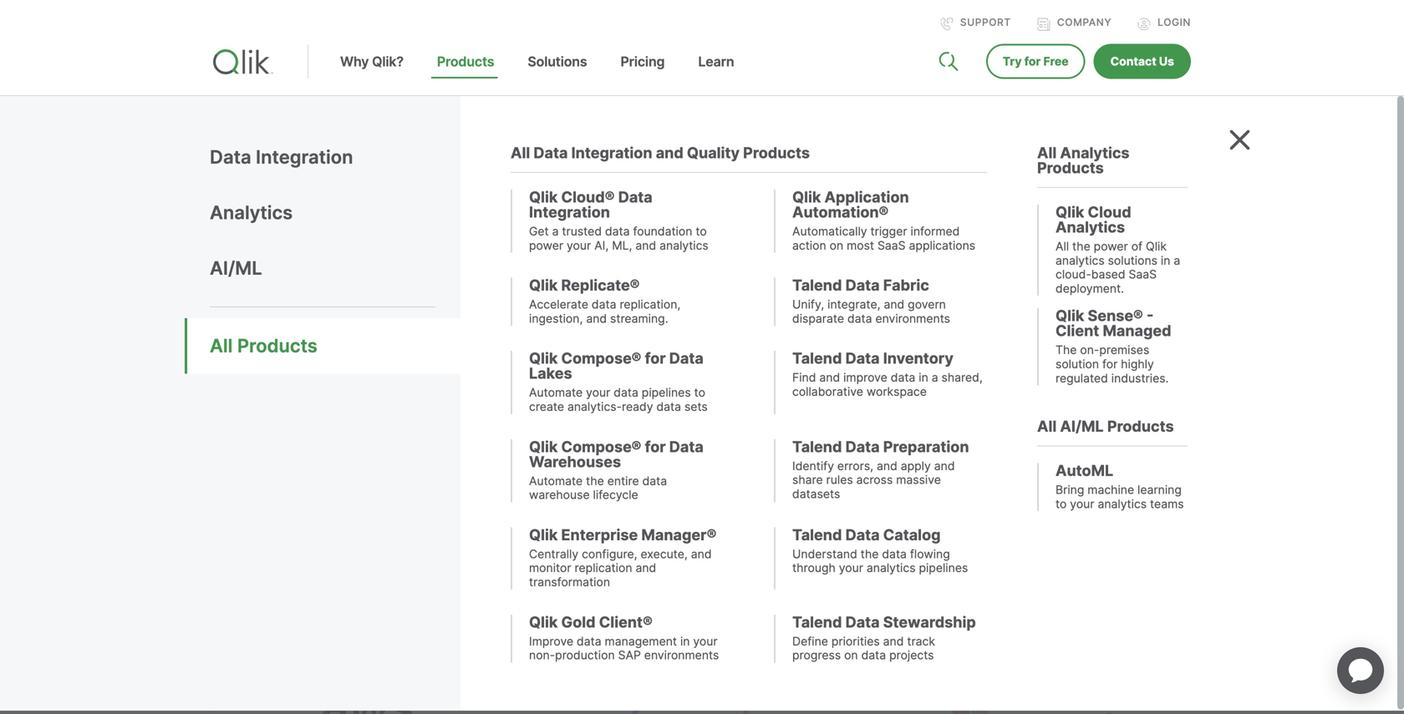 Task type: describe. For each thing, give the bounding box(es) containing it.
your inside the qlik gold client® improve data management in your non-production sap environments
[[693, 635, 718, 649]]

company link
[[1037, 16, 1112, 31]]

try for free
[[1003, 54, 1069, 69]]

highly
[[1121, 357, 1154, 372]]

for inside qlik compose® for data warehouses automate the entire data warehouse lifecycle
[[645, 438, 666, 456]]

and down manager®
[[691, 547, 712, 562]]

login
[[1158, 16, 1191, 28]]

qlik replicate® accelerate data replication, ingestion, and streaming.
[[529, 276, 681, 326]]

managed
[[1103, 322, 1172, 340]]

featured partners: google image
[[564, 625, 840, 715]]

on-
[[1080, 343, 1100, 358]]

analytics inside the qlik cloud analytics all the power of qlik analytics solutions in a cloud-based saas deployment.
[[1056, 254, 1105, 268]]

data integration link
[[210, 130, 461, 185]]

the inside qlik partners with industry-leading technology companies offering innovative solutions that help our customers maximize the value of their data and analytics investments.
[[432, 387, 461, 411]]

your inside qlik cloud® data integration get a trusted data foundation to power your ai, ml, and analytics
[[567, 239, 591, 253]]

qlik for foundation
[[529, 188, 558, 206]]

partners
[[251, 322, 325, 347]]

qlik application automation® automatically trigger informed action on most saas applications
[[792, 188, 976, 253]]

login link
[[1138, 16, 1191, 31]]

to for qlik compose® for data lakes
[[694, 386, 705, 400]]

talend for talend data preparation
[[792, 438, 842, 456]]

all products
[[210, 335, 317, 358]]

why qlik? button
[[323, 54, 420, 95]]

and inside qlik cloud® data integration get a trusted data foundation to power your ai, ml, and analytics
[[636, 239, 656, 253]]

qlik?
[[372, 54, 404, 70]]

technology
[[363, 209, 551, 251]]

replication,
[[620, 298, 681, 312]]

analytics-
[[568, 400, 622, 414]]

non-
[[529, 649, 555, 663]]

enterprise
[[561, 526, 638, 545]]

informed
[[911, 224, 960, 239]]

all for all data integration and quality products
[[511, 144, 530, 162]]

talend data fabric unify, integrate, and govern disparate data environments
[[792, 276, 950, 326]]

based
[[1091, 268, 1126, 282]]

monitor
[[529, 561, 571, 576]]

the inside qlik compose® for data warehouses automate the entire data warehouse lifecycle
[[586, 474, 604, 488]]

company image
[[1037, 18, 1051, 31]]

applications
[[909, 239, 976, 253]]

qlik for analytics
[[1056, 203, 1084, 222]]

industries.
[[1112, 371, 1169, 386]]

your inside qlik compose® for data lakes automate your data pipelines to create analytics-ready data sets
[[586, 386, 611, 400]]

featured technology partners
[[213, 209, 551, 294]]

featured technology partners - main banner image
[[715, 99, 1303, 558]]

learn button
[[682, 54, 751, 95]]

qlik cloud® data integration get a trusted data foundation to power your ai, ml, and analytics
[[529, 188, 709, 253]]

in inside the qlik gold client® improve data management in your non-production sap environments
[[680, 635, 690, 649]]

cloud®
[[561, 188, 615, 206]]

qlik image
[[213, 49, 273, 74]]

client
[[1056, 322, 1099, 340]]

stewardship
[[883, 613, 976, 632]]

data inside talend data inventory find and improve data in a shared, collaborative workspace
[[846, 350, 880, 368]]

analytics inside 'link'
[[210, 201, 293, 224]]

ingestion,
[[529, 312, 583, 326]]

data inside "talend data stewardship define priorities and track progress on data projects"
[[846, 613, 880, 632]]

qlik for replication
[[529, 526, 558, 545]]

improve
[[843, 371, 888, 385]]

support
[[960, 16, 1011, 28]]

company
[[1057, 16, 1112, 28]]

technology
[[521, 322, 620, 347]]

customers
[[247, 387, 340, 411]]

learn
[[698, 54, 734, 70]]

ml,
[[612, 239, 632, 253]]

automate for warehouses
[[529, 474, 583, 488]]

why
[[340, 54, 369, 70]]

a inside talend data inventory find and improve data in a shared, collaborative workspace
[[932, 371, 938, 385]]

lifecycle
[[593, 488, 638, 502]]

ready
[[622, 400, 653, 414]]

products right quality
[[743, 144, 810, 162]]

and down preparation
[[934, 459, 955, 473]]

your inside automl bring machine learning to your analytics teams
[[1070, 497, 1095, 511]]

all for all products
[[210, 335, 233, 358]]

share
[[792, 473, 823, 487]]

products button
[[420, 54, 511, 95]]

sense®
[[1088, 307, 1143, 325]]

datasets
[[792, 487, 840, 501]]

and inside qlik partners with industry-leading technology companies offering innovative solutions that help our customers maximize the value of their data and analytics investments.
[[213, 419, 246, 443]]

data inside qlik cloud® data integration get a trusted data foundation to power your ai, ml, and analytics
[[605, 224, 630, 239]]

-
[[1147, 307, 1154, 325]]

qlik for solution
[[1056, 307, 1084, 325]]

data inside qlik compose® for data warehouses automate the entire data warehouse lifecycle
[[642, 474, 667, 488]]

action
[[792, 239, 826, 253]]

data integration button
[[210, 130, 461, 185]]

integration up cloud®
[[571, 144, 652, 162]]

our
[[213, 387, 242, 411]]

create
[[529, 400, 564, 414]]

integration inside button
[[256, 146, 353, 168]]

talend data preparation identify errors, and apply and share rules across massive datasets
[[792, 438, 969, 501]]

in inside talend data inventory find and improve data in a shared, collaborative workspace
[[919, 371, 929, 385]]

data inside "talend data preparation identify errors, and apply and share rules across massive datasets"
[[846, 438, 880, 456]]

projects
[[889, 649, 934, 663]]

replication
[[575, 561, 632, 576]]

qlik cloud analytics all the power of qlik analytics solutions in a cloud-based saas deployment.
[[1056, 203, 1181, 296]]

execute,
[[641, 547, 688, 562]]

shared,
[[942, 371, 983, 385]]

qlik up -
[[1146, 240, 1167, 254]]

on inside "qlik application automation® automatically trigger informed action on most saas applications"
[[830, 239, 844, 253]]

saas inside "qlik application automation® automatically trigger informed action on most saas applications"
[[878, 239, 906, 253]]

investments.
[[334, 419, 445, 443]]

track
[[907, 635, 935, 649]]

talend data inventory find and improve data in a shared, collaborative workspace
[[792, 350, 983, 399]]

their
[[541, 387, 580, 411]]

data inside talend data catalog understand the data flowing through your analytics pipelines
[[846, 526, 880, 545]]

talend for talend data inventory
[[792, 350, 842, 368]]

to inside automl bring machine learning to your analytics teams
[[1056, 497, 1067, 511]]

premises
[[1100, 343, 1150, 358]]

offering
[[314, 354, 382, 379]]

integration inside qlik cloud® data integration get a trusted data foundation to power your ai, ml, and analytics
[[529, 203, 610, 222]]

all for all ai/ml products
[[1037, 418, 1057, 436]]

manager®
[[642, 526, 717, 545]]

saas inside the qlik cloud analytics all the power of qlik analytics solutions in a cloud-based saas deployment.
[[1129, 268, 1157, 282]]

and inside qlik replicate® accelerate data replication, ingestion, and streaming.
[[586, 312, 607, 326]]

partners
[[213, 251, 351, 294]]

solutions for technology
[[481, 354, 560, 379]]

us
[[1159, 54, 1174, 69]]

centrally
[[529, 547, 579, 562]]

power inside the qlik cloud analytics all the power of qlik analytics solutions in a cloud-based saas deployment.
[[1094, 240, 1128, 254]]

progress
[[792, 649, 841, 663]]

analytics inside automl bring machine learning to your analytics teams
[[1098, 497, 1147, 511]]

talend for talend data catalog
[[792, 526, 842, 545]]

all analytics products
[[1037, 144, 1130, 177]]

the inside talend data catalog understand the data flowing through your analytics pipelines
[[861, 547, 879, 562]]

data inside qlik cloud® data integration get a trusted data foundation to power your ai, ml, and analytics
[[618, 188, 653, 206]]

the
[[1056, 343, 1077, 358]]

most
[[847, 239, 874, 253]]

all for all analytics products
[[1037, 144, 1057, 162]]

rules
[[826, 473, 853, 487]]

data inside qlik compose® for data warehouses automate the entire data warehouse lifecycle
[[669, 438, 704, 456]]

production
[[555, 649, 615, 663]]

define
[[792, 635, 828, 649]]

flowing
[[910, 547, 950, 562]]

leading
[[452, 322, 516, 347]]

and right 'replication'
[[636, 561, 656, 576]]

understand
[[792, 547, 857, 562]]

of inside qlik partners with industry-leading technology companies offering innovative solutions that help our customers maximize the value of their data and analytics investments.
[[518, 387, 536, 411]]

solutions for power
[[1108, 254, 1158, 268]]

talend for talend data fabric
[[792, 276, 842, 295]]

for inside qlik sense® - client managed the on-premises solution for highly regulated industries.
[[1103, 357, 1118, 372]]

to for qlik cloud® data integration
[[696, 224, 707, 239]]

data inside qlik compose® for data lakes automate your data pipelines to create analytics-ready data sets
[[669, 350, 704, 368]]

qlik partners with industry-leading technology companies offering innovative solutions that help our customers maximize the value of their data and analytics investments.
[[213, 322, 643, 443]]

a inside qlik cloud® data integration get a trusted data foundation to power your ai, ml, and analytics
[[552, 224, 559, 239]]

automation®
[[792, 203, 889, 222]]

transformation
[[529, 576, 610, 590]]

trusted
[[562, 224, 602, 239]]

support image
[[940, 18, 954, 31]]

unify,
[[792, 298, 824, 312]]

try
[[1003, 54, 1022, 69]]



Task type: locate. For each thing, give the bounding box(es) containing it.
trigger
[[871, 224, 907, 239]]

foundation
[[633, 224, 692, 239]]

analytics left teams
[[1098, 497, 1147, 511]]

data inside qlik partners with industry-leading technology companies offering innovative solutions that help our customers maximize the value of their data and analytics investments.
[[585, 387, 625, 411]]

on left most
[[830, 239, 844, 253]]

talend for talend data stewardship
[[792, 613, 842, 632]]

automate inside qlik compose® for data lakes automate your data pipelines to create analytics-ready data sets
[[529, 386, 583, 400]]

data inside the talend data fabric unify, integrate, and govern disparate data environments
[[846, 276, 880, 295]]

to
[[696, 224, 707, 239], [694, 386, 705, 400], [1056, 497, 1067, 511]]

3 talend from the top
[[792, 438, 842, 456]]

solutions button
[[511, 54, 604, 95]]

0 horizontal spatial environments
[[644, 649, 719, 663]]

the down innovative
[[432, 387, 461, 411]]

1 horizontal spatial environments
[[876, 312, 950, 326]]

of inside the qlik cloud analytics all the power of qlik analytics solutions in a cloud-based saas deployment.
[[1132, 240, 1143, 254]]

all products link
[[210, 319, 461, 374]]

1 vertical spatial a
[[1174, 254, 1181, 268]]

application
[[1317, 628, 1404, 715]]

and down replicate®
[[586, 312, 607, 326]]

2 horizontal spatial a
[[1174, 254, 1181, 268]]

and left quality
[[656, 144, 684, 162]]

data inside button
[[210, 146, 251, 168]]

data inside "talend data stewardship define priorities and track progress on data projects"
[[861, 649, 886, 663]]

client®
[[599, 613, 653, 632]]

0 vertical spatial a
[[552, 224, 559, 239]]

products
[[437, 54, 494, 70], [743, 144, 810, 162], [1037, 159, 1104, 177], [237, 335, 317, 358], [1107, 418, 1174, 436]]

featured
[[213, 209, 356, 251]]

on right progress
[[844, 649, 858, 663]]

to right foundation
[[696, 224, 707, 239]]

pipelines inside talend data catalog understand the data flowing through your analytics pipelines
[[919, 561, 968, 576]]

qlik inside qlik replicate® accelerate data replication, ingestion, and streaming.
[[529, 276, 558, 295]]

compose® down analytics-
[[561, 438, 642, 456]]

saas right based
[[1129, 268, 1157, 282]]

qlik inside qlik cloud® data integration get a trusted data foundation to power your ai, ml, and analytics
[[529, 188, 558, 206]]

the inside the qlik cloud analytics all the power of qlik analytics solutions in a cloud-based saas deployment.
[[1073, 240, 1091, 254]]

featured partners: microsoft image
[[899, 625, 1174, 715]]

2 talend from the top
[[792, 350, 842, 368]]

massive
[[896, 473, 941, 487]]

analytics up 'cloud-' in the right of the page
[[1056, 218, 1125, 237]]

management
[[605, 635, 677, 649]]

compose® down technology at the left of page
[[561, 350, 642, 368]]

lakes
[[529, 365, 572, 383]]

integration up analytics 'link'
[[256, 146, 353, 168]]

solutions inside qlik partners with industry-leading technology companies offering innovative solutions that help our customers maximize the value of their data and analytics investments.
[[481, 354, 560, 379]]

1 horizontal spatial solutions
[[1108, 254, 1158, 268]]

qlik for data
[[529, 438, 558, 456]]

1 talend from the top
[[792, 276, 842, 295]]

0 vertical spatial in
[[1161, 254, 1171, 268]]

all inside button
[[210, 335, 233, 358]]

5 talend from the top
[[792, 613, 842, 632]]

1 vertical spatial solutions
[[481, 354, 560, 379]]

qlik down deployment.
[[1056, 307, 1084, 325]]

qlik for pipelines
[[529, 350, 558, 368]]

compose® for warehouses
[[561, 438, 642, 456]]

the up 'cloud-' in the right of the page
[[1073, 240, 1091, 254]]

2 vertical spatial in
[[680, 635, 690, 649]]

products inside button
[[437, 54, 494, 70]]

data
[[605, 224, 630, 239], [592, 298, 616, 312], [848, 312, 872, 326], [891, 371, 916, 385], [614, 386, 639, 400], [585, 387, 625, 411], [657, 400, 681, 414], [642, 474, 667, 488], [882, 547, 907, 562], [577, 635, 602, 649], [861, 649, 886, 663]]

0 horizontal spatial pipelines
[[642, 386, 691, 400]]

0 vertical spatial ai/ml
[[210, 257, 262, 279]]

1 vertical spatial automate
[[529, 474, 583, 488]]

environments inside the talend data fabric unify, integrate, and govern disparate data environments
[[876, 312, 950, 326]]

configure,
[[582, 547, 637, 562]]

ai/ml down featured
[[210, 257, 262, 279]]

qlik down technology at the left of page
[[529, 350, 558, 368]]

pipelines down catalog
[[919, 561, 968, 576]]

products down industries.
[[1107, 418, 1174, 436]]

1 horizontal spatial in
[[919, 371, 929, 385]]

1 vertical spatial ai/ml
[[1060, 418, 1104, 436]]

compose® for lakes
[[561, 350, 642, 368]]

to right "ready"
[[694, 386, 705, 400]]

automate inside qlik compose® for data warehouses automate the entire data warehouse lifecycle
[[529, 474, 583, 488]]

for right help
[[645, 350, 666, 368]]

qlik for non-
[[529, 613, 558, 632]]

analytics inside all analytics products
[[1060, 144, 1130, 162]]

1 vertical spatial in
[[919, 371, 929, 385]]

0 horizontal spatial in
[[680, 635, 690, 649]]

and right ml,
[[636, 239, 656, 253]]

power inside qlik cloud® data integration get a trusted data foundation to power your ai, ml, and analytics
[[529, 239, 563, 253]]

your right through
[[839, 561, 863, 576]]

to inside qlik compose® for data lakes automate your data pipelines to create analytics-ready data sets
[[694, 386, 705, 400]]

solutions inside the qlik cloud analytics all the power of qlik analytics solutions in a cloud-based saas deployment.
[[1108, 254, 1158, 268]]

and left "apply"
[[877, 459, 898, 473]]

integration
[[571, 144, 652, 162], [256, 146, 353, 168], [529, 203, 610, 222]]

1 horizontal spatial pipelines
[[919, 561, 968, 576]]

talend inside talend data inventory find and improve data in a shared, collaborative workspace
[[792, 350, 842, 368]]

for down "ready"
[[645, 438, 666, 456]]

analytics up deployment.
[[1056, 254, 1105, 268]]

for right on-
[[1103, 357, 1118, 372]]

2 horizontal spatial in
[[1161, 254, 1171, 268]]

talend up understand
[[792, 526, 842, 545]]

qlik down create
[[529, 438, 558, 456]]

1 horizontal spatial power
[[1094, 240, 1128, 254]]

that
[[565, 354, 600, 379]]

analytics inside talend data catalog understand the data flowing through your analytics pipelines
[[867, 561, 916, 576]]

2 vertical spatial a
[[932, 371, 938, 385]]

get
[[529, 224, 549, 239]]

0 vertical spatial automate
[[529, 386, 583, 400]]

close search image
[[1230, 130, 1251, 150]]

across
[[856, 473, 893, 487]]

0 vertical spatial on
[[830, 239, 844, 253]]

1 horizontal spatial saas
[[1129, 268, 1157, 282]]

1 horizontal spatial on
[[844, 649, 858, 663]]

pricing
[[621, 54, 665, 70]]

for right 'try'
[[1025, 54, 1041, 69]]

login image
[[1138, 18, 1151, 31]]

1 horizontal spatial a
[[932, 371, 938, 385]]

talend inside talend data catalog understand the data flowing through your analytics pipelines
[[792, 526, 842, 545]]

disparate
[[792, 312, 844, 326]]

automatically
[[792, 224, 867, 239]]

warehouses
[[529, 453, 621, 471]]

0 vertical spatial to
[[696, 224, 707, 239]]

1 horizontal spatial ai/ml
[[1060, 418, 1104, 436]]

for inside try for free link
[[1025, 54, 1041, 69]]

warehouse
[[529, 488, 590, 502]]

qlik enterprise manager® centrally configure, execute, and monitor replication and transformation
[[529, 526, 717, 590]]

talend inside "talend data stewardship define priorities and track progress on data projects"
[[792, 613, 842, 632]]

1 vertical spatial environments
[[644, 649, 719, 663]]

learning
[[1138, 483, 1182, 497]]

your inside talend data catalog understand the data flowing through your analytics pipelines
[[839, 561, 863, 576]]

0 horizontal spatial a
[[552, 224, 559, 239]]

1 vertical spatial on
[[844, 649, 858, 663]]

to down automl
[[1056, 497, 1067, 511]]

qlik inside 'qlik enterprise manager® centrally configure, execute, and monitor replication and transformation'
[[529, 526, 558, 545]]

qlik up get
[[529, 188, 558, 206]]

featured partners: aws image
[[230, 625, 506, 715]]

analytics inside the qlik cloud analytics all the power of qlik analytics solutions in a cloud-based saas deployment.
[[1056, 218, 1125, 237]]

0 vertical spatial of
[[1132, 240, 1143, 254]]

solutions up deployment.
[[1108, 254, 1158, 268]]

why qlik?
[[340, 54, 404, 70]]

qlik up companies
[[213, 322, 246, 347]]

power up based
[[1094, 240, 1128, 254]]

analytics right ml,
[[660, 239, 709, 253]]

analytics inside qlik cloud® data integration get a trusted data foundation to power your ai, ml, and analytics
[[660, 239, 709, 253]]

talend up identify
[[792, 438, 842, 456]]

for
[[1025, 54, 1041, 69], [645, 350, 666, 368], [1103, 357, 1118, 372], [645, 438, 666, 456]]

power left ai,
[[529, 239, 563, 253]]

contact
[[1111, 54, 1157, 69]]

a right get
[[552, 224, 559, 239]]

qlik inside qlik sense® - client managed the on-premises solution for highly regulated industries.
[[1056, 307, 1084, 325]]

sets
[[685, 400, 708, 414]]

products right qlik?
[[437, 54, 494, 70]]

1 vertical spatial pipelines
[[919, 561, 968, 576]]

qlik inside qlik compose® for data warehouses automate the entire data warehouse lifecycle
[[529, 438, 558, 456]]

machine
[[1088, 483, 1134, 497]]

companies
[[213, 354, 309, 379]]

application
[[825, 188, 909, 206]]

catalog
[[883, 526, 941, 545]]

ai/ml up automl
[[1060, 418, 1104, 436]]

1 vertical spatial of
[[518, 387, 536, 411]]

innovative
[[387, 354, 476, 379]]

for inside qlik compose® for data lakes automate your data pipelines to create analytics-ready data sets
[[645, 350, 666, 368]]

analytics down customers
[[251, 419, 329, 443]]

through
[[792, 561, 836, 576]]

compose® inside qlik compose® for data warehouses automate the entire data warehouse lifecycle
[[561, 438, 642, 456]]

contact us
[[1111, 54, 1174, 69]]

all data integration and quality products
[[511, 144, 810, 162]]

industry-
[[372, 322, 452, 347]]

solutions up value
[[481, 354, 560, 379]]

1 horizontal spatial of
[[1132, 240, 1143, 254]]

talend up unify,
[[792, 276, 842, 295]]

1 vertical spatial to
[[694, 386, 705, 400]]

analytics link
[[210, 185, 461, 241]]

value
[[466, 387, 513, 411]]

0 horizontal spatial power
[[529, 239, 563, 253]]

data inside talend data inventory find and improve data in a shared, collaborative workspace
[[891, 371, 916, 385]]

environments right sap
[[644, 649, 719, 663]]

and left track in the right bottom of the page
[[883, 635, 904, 649]]

qlik inside the qlik gold client® improve data management in your non-production sap environments
[[529, 613, 558, 632]]

contact us link
[[1094, 44, 1191, 79]]

0 vertical spatial environments
[[876, 312, 950, 326]]

saas right most
[[878, 239, 906, 253]]

to inside qlik cloud® data integration get a trusted data foundation to power your ai, ml, and analytics
[[696, 224, 707, 239]]

your down that
[[586, 386, 611, 400]]

environments down fabric
[[876, 312, 950, 326]]

0 horizontal spatial solutions
[[481, 354, 560, 379]]

2 vertical spatial to
[[1056, 497, 1067, 511]]

talend inside "talend data preparation identify errors, and apply and share rules across massive datasets"
[[792, 438, 842, 456]]

your
[[567, 239, 591, 253], [586, 386, 611, 400], [1070, 497, 1095, 511], [839, 561, 863, 576], [693, 635, 718, 649]]

0 vertical spatial solutions
[[1108, 254, 1158, 268]]

qlik compose® for data lakes automate your data pipelines to create analytics-ready data sets
[[529, 350, 708, 414]]

and down our
[[213, 419, 246, 443]]

qlik left cloud
[[1056, 203, 1084, 222]]

analytics
[[660, 239, 709, 253], [1056, 254, 1105, 268], [251, 419, 329, 443], [1098, 497, 1147, 511], [867, 561, 916, 576]]

the right understand
[[861, 547, 879, 562]]

all products button
[[210, 307, 461, 374]]

and
[[656, 144, 684, 162], [636, 239, 656, 253], [884, 298, 905, 312], [586, 312, 607, 326], [819, 371, 840, 385], [213, 419, 246, 443], [877, 459, 898, 473], [934, 459, 955, 473], [691, 547, 712, 562], [636, 561, 656, 576], [883, 635, 904, 649]]

data inside the talend data fabric unify, integrate, and govern disparate data environments
[[848, 312, 872, 326]]

and down fabric
[[884, 298, 905, 312]]

a down inventory
[[932, 371, 938, 385]]

qlik gold client® improve data management in your non-production sap environments
[[529, 613, 719, 663]]

qlik inside qlik partners with industry-leading technology companies offering innovative solutions that help our customers maximize the value of their data and analytics investments.
[[213, 322, 246, 347]]

4 talend from the top
[[792, 526, 842, 545]]

automate down lakes
[[529, 386, 583, 400]]

entire
[[607, 474, 639, 488]]

of
[[1132, 240, 1143, 254], [518, 387, 536, 411]]

and right find
[[819, 371, 840, 385]]

gold
[[561, 613, 596, 632]]

a right based
[[1174, 254, 1181, 268]]

sap
[[618, 649, 641, 663]]

qlik sense® - client managed the on-premises solution for highly regulated industries.
[[1056, 307, 1172, 386]]

products inside all analytics products
[[1037, 159, 1104, 177]]

and inside "talend data stewardship define priorities and track progress on data projects"
[[883, 635, 904, 649]]

talend up define in the right of the page
[[792, 613, 842, 632]]

qlik inside "qlik application automation® automatically trigger informed action on most saas applications"
[[792, 188, 821, 206]]

0 horizontal spatial ai/ml
[[210, 257, 262, 279]]

in right the management on the left bottom of page
[[680, 635, 690, 649]]

products up customers
[[237, 335, 317, 358]]

ai/ml inside button
[[210, 257, 262, 279]]

a inside the qlik cloud analytics all the power of qlik analytics solutions in a cloud-based saas deployment.
[[1174, 254, 1181, 268]]

workspace
[[867, 385, 927, 399]]

in down inventory
[[919, 371, 929, 385]]

data inside the qlik gold client® improve data management in your non-production sap environments
[[577, 635, 602, 649]]

your left ai,
[[567, 239, 591, 253]]

priorities
[[832, 635, 880, 649]]

with
[[330, 322, 367, 347]]

1 vertical spatial compose®
[[561, 438, 642, 456]]

errors,
[[838, 459, 874, 473]]

qlik inside qlik compose® for data lakes automate your data pipelines to create analytics-ready data sets
[[529, 350, 558, 368]]

maximize
[[345, 387, 427, 411]]

analytics up cloud
[[1060, 144, 1130, 162]]

0 vertical spatial compose®
[[561, 350, 642, 368]]

talend inside the talend data fabric unify, integrate, and govern disparate data environments
[[792, 276, 842, 295]]

analytics inside qlik partners with industry-leading technology companies offering innovative solutions that help our customers maximize the value of their data and analytics investments.
[[251, 419, 329, 443]]

your down automl
[[1070, 497, 1095, 511]]

ai/ml
[[210, 257, 262, 279], [1060, 418, 1104, 436]]

in inside the qlik cloud analytics all the power of qlik analytics solutions in a cloud-based saas deployment.
[[1161, 254, 1171, 268]]

all inside all analytics products
[[1037, 144, 1057, 162]]

analytics down catalog
[[867, 561, 916, 576]]

1 compose® from the top
[[561, 350, 642, 368]]

products up cloud
[[1037, 159, 1104, 177]]

1 automate from the top
[[529, 386, 583, 400]]

your right the management on the left bottom of page
[[693, 635, 718, 649]]

qlik up automatically
[[792, 188, 821, 206]]

cloud
[[1088, 203, 1132, 222]]

qlik up "accelerate"
[[529, 276, 558, 295]]

preparation
[[883, 438, 969, 456]]

all inside the qlik cloud analytics all the power of qlik analytics solutions in a cloud-based saas deployment.
[[1056, 240, 1069, 254]]

0 vertical spatial pipelines
[[642, 386, 691, 400]]

the down warehouses
[[586, 474, 604, 488]]

quality
[[687, 144, 740, 162]]

on
[[830, 239, 844, 253], [844, 649, 858, 663]]

pipelines down help
[[642, 386, 691, 400]]

in right based
[[1161, 254, 1171, 268]]

on inside "talend data stewardship define priorities and track progress on data projects"
[[844, 649, 858, 663]]

0 vertical spatial saas
[[878, 239, 906, 253]]

solution
[[1056, 357, 1099, 372]]

automate for lakes
[[529, 386, 583, 400]]

analytics down "data integration"
[[210, 201, 293, 224]]

qlik up improve
[[529, 613, 558, 632]]

fabric
[[883, 276, 929, 295]]

data inside talend data catalog understand the data flowing through your analytics pipelines
[[882, 547, 907, 562]]

qlik for most
[[792, 188, 821, 206]]

and inside the talend data fabric unify, integrate, and govern disparate data environments
[[884, 298, 905, 312]]

2 compose® from the top
[[561, 438, 642, 456]]

talend up find
[[792, 350, 842, 368]]

qlik up centrally
[[529, 526, 558, 545]]

analytics button
[[210, 185, 461, 241]]

products inside button
[[237, 335, 317, 358]]

free
[[1044, 54, 1069, 69]]

accelerate
[[529, 298, 588, 312]]

qlik for innovative
[[213, 322, 246, 347]]

environments inside the qlik gold client® improve data management in your non-production sap environments
[[644, 649, 719, 663]]

and inside talend data inventory find and improve data in a shared, collaborative workspace
[[819, 371, 840, 385]]

teams
[[1150, 497, 1184, 511]]

data inside qlik replicate® accelerate data replication, ingestion, and streaming.
[[592, 298, 616, 312]]

help
[[605, 354, 643, 379]]

talend data catalog understand the data flowing through your analytics pipelines
[[792, 526, 968, 576]]

0 horizontal spatial on
[[830, 239, 844, 253]]

integration up the trusted
[[529, 203, 610, 222]]

automate down warehouses
[[529, 474, 583, 488]]

1 vertical spatial saas
[[1129, 268, 1157, 282]]

compose® inside qlik compose® for data lakes automate your data pipelines to create analytics-ready data sets
[[561, 350, 642, 368]]

0 horizontal spatial saas
[[878, 239, 906, 253]]

2 automate from the top
[[529, 474, 583, 488]]

bring
[[1056, 483, 1084, 497]]

0 horizontal spatial of
[[518, 387, 536, 411]]

pipelines inside qlik compose® for data lakes automate your data pipelines to create analytics-ready data sets
[[642, 386, 691, 400]]



Task type: vqa. For each thing, say whether or not it's contained in the screenshot.


